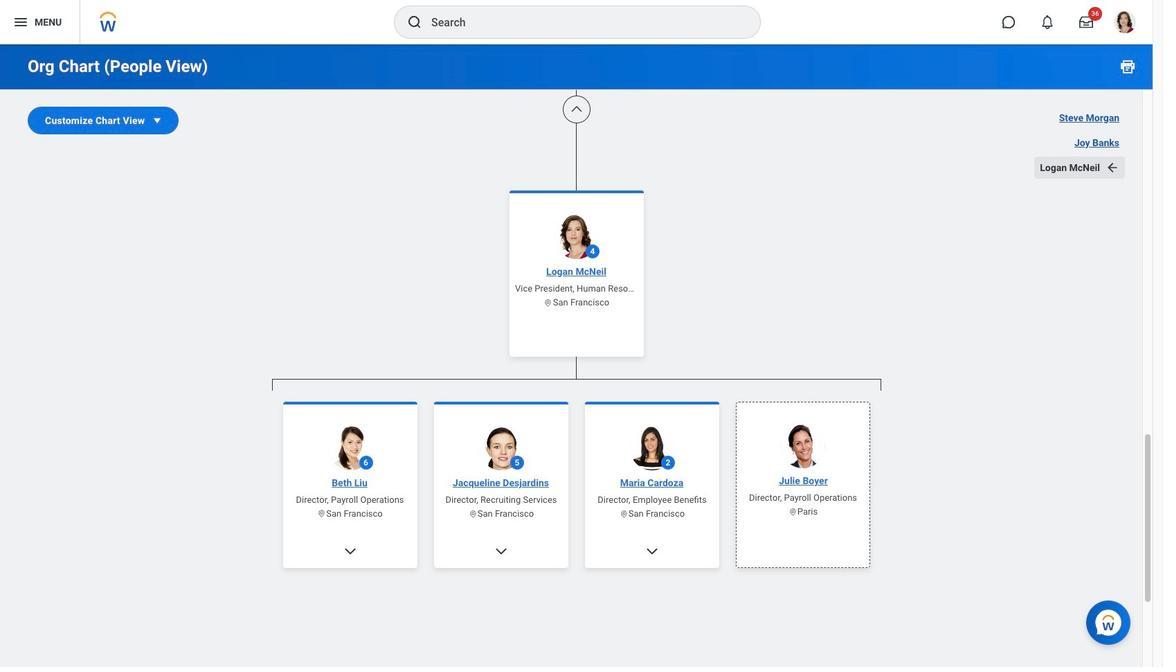 Task type: describe. For each thing, give the bounding box(es) containing it.
chevron down image for first location icon from left
[[343, 544, 357, 558]]

arrow left image
[[1106, 161, 1120, 175]]

caret down image
[[151, 114, 164, 127]]

Search Workday  search field
[[432, 7, 732, 37]]

chevron down image for middle location image
[[645, 544, 659, 558]]

0 horizontal spatial location image
[[544, 298, 553, 307]]

profile logan mcneil image
[[1115, 11, 1137, 36]]

1 location image from the left
[[317, 509, 326, 518]]

2 horizontal spatial location image
[[789, 507, 798, 516]]

logan mcneil, logan mcneil, 4 direct reports element
[[272, 390, 882, 667]]



Task type: locate. For each thing, give the bounding box(es) containing it.
chevron down image
[[343, 544, 357, 558], [494, 544, 508, 558], [645, 544, 659, 558]]

1 chevron down image from the left
[[343, 544, 357, 558]]

1 horizontal spatial location image
[[469, 509, 478, 518]]

chevron down image for 2nd location icon from the left
[[494, 544, 508, 558]]

inbox large image
[[1080, 15, 1094, 29]]

location image
[[544, 298, 553, 307], [789, 507, 798, 516], [620, 509, 629, 518]]

chevron up image
[[570, 103, 584, 116]]

1 horizontal spatial chevron down image
[[494, 544, 508, 558]]

2 location image from the left
[[469, 509, 478, 518]]

search image
[[407, 14, 423, 30]]

main content
[[0, 0, 1154, 667]]

notifications large image
[[1041, 15, 1055, 29]]

justify image
[[12, 14, 29, 30]]

3 chevron down image from the left
[[645, 544, 659, 558]]

print org chart image
[[1120, 58, 1137, 75]]

2 chevron down image from the left
[[494, 544, 508, 558]]

0 horizontal spatial location image
[[317, 509, 326, 518]]

0 horizontal spatial chevron down image
[[343, 544, 357, 558]]

2 horizontal spatial chevron down image
[[645, 544, 659, 558]]

1 horizontal spatial location image
[[620, 509, 629, 518]]

location image
[[317, 509, 326, 518], [469, 509, 478, 518]]



Task type: vqa. For each thing, say whether or not it's contained in the screenshot.
Navigation pane region
no



